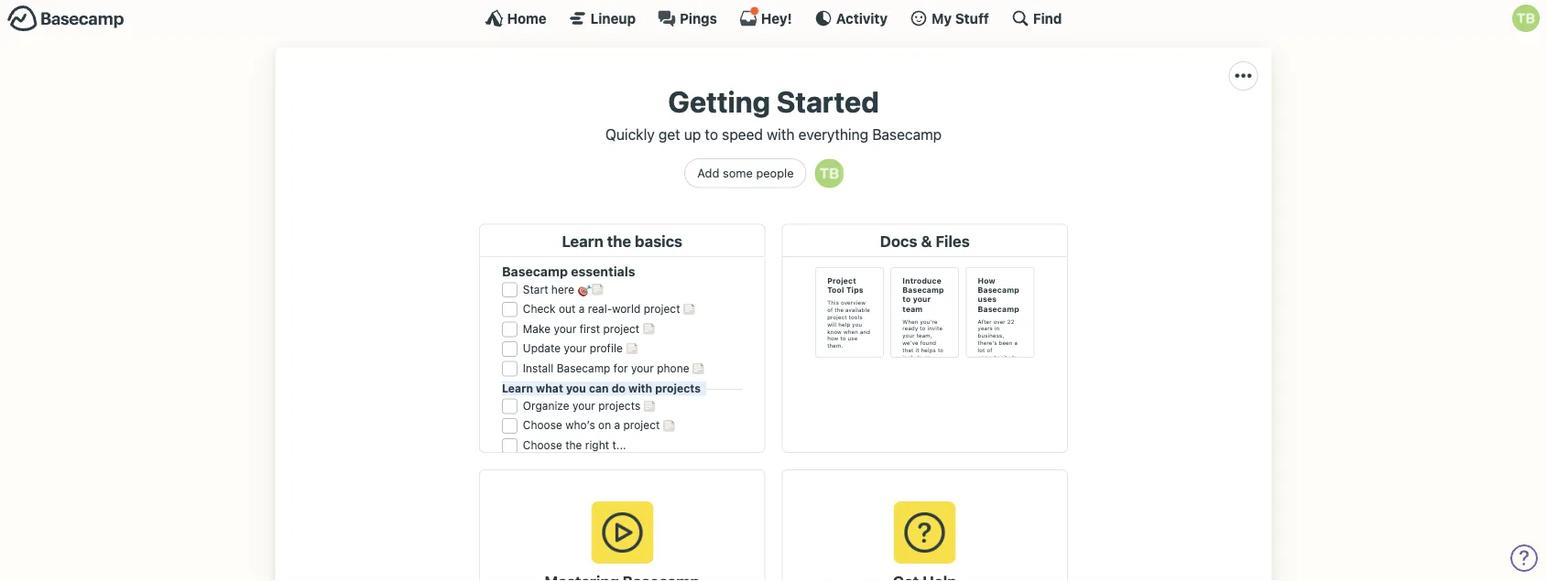 Task type: vqa. For each thing, say whether or not it's contained in the screenshot.
here…
no



Task type: locate. For each thing, give the bounding box(es) containing it.
pings button
[[658, 9, 717, 27]]

add
[[697, 166, 719, 180]]

to
[[705, 125, 718, 143]]

home
[[507, 10, 547, 26]]

tim burton image
[[815, 159, 844, 188]]

quickly
[[605, 125, 655, 143]]

find
[[1033, 10, 1062, 26]]

main element
[[0, 0, 1547, 36]]

hey!
[[761, 10, 792, 26]]

with
[[767, 125, 795, 143]]

activity
[[836, 10, 888, 26]]

switch accounts image
[[7, 5, 125, 33]]

basecamp
[[872, 125, 942, 143]]

add some people link
[[685, 159, 807, 188]]

find button
[[1011, 9, 1062, 27]]

getting
[[668, 84, 770, 119]]

my stuff button
[[910, 9, 989, 27]]

activity link
[[814, 9, 888, 27]]

getting started quickly get up to speed with everything basecamp
[[605, 84, 942, 143]]

hey! button
[[739, 6, 792, 27]]



Task type: describe. For each thing, give the bounding box(es) containing it.
stuff
[[955, 10, 989, 26]]

my
[[932, 10, 952, 26]]

add some people
[[697, 166, 794, 180]]

my stuff
[[932, 10, 989, 26]]

get
[[659, 125, 680, 143]]

up
[[684, 125, 701, 143]]

pings
[[680, 10, 717, 26]]

speed
[[722, 125, 763, 143]]

some
[[723, 166, 753, 180]]

people
[[756, 166, 794, 180]]

lineup link
[[569, 9, 636, 27]]

everything
[[798, 125, 869, 143]]

started
[[777, 84, 879, 119]]

tim burton image
[[1512, 5, 1540, 32]]

home link
[[485, 9, 547, 27]]

lineup
[[591, 10, 636, 26]]



